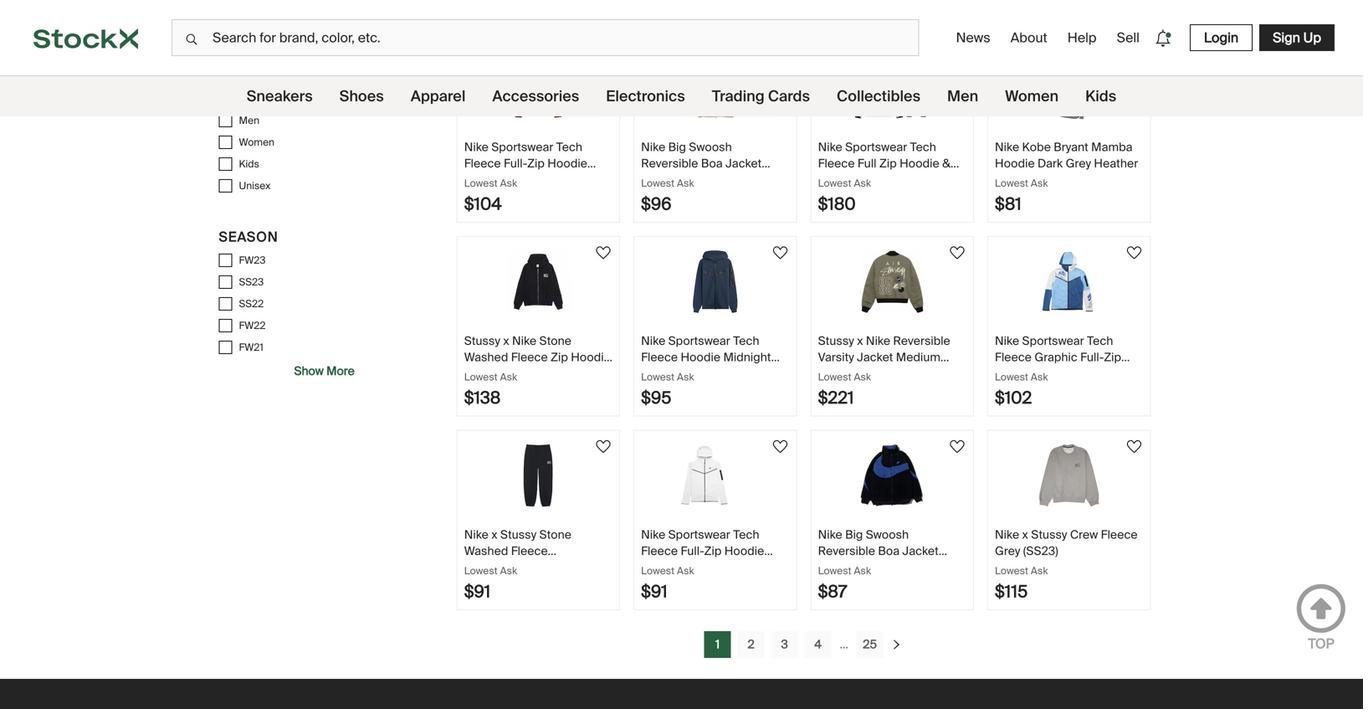 Task type: vqa. For each thing, say whether or not it's contained in the screenshot.
the jacket
yes



Task type: locate. For each thing, give the bounding box(es) containing it.
0 vertical spatial $1000
[[273, 18, 303, 31]]

0 horizontal spatial $91
[[464, 581, 491, 602]]

sportswear up phantom at the bottom
[[669, 527, 731, 543]]

0 vertical spatial swoosh
[[689, 139, 732, 155]]

jacket inside nike big swoosh reversible boa jacket (asia sizing) hemp white
[[726, 156, 762, 171]]

fleece up navy/black
[[642, 349, 678, 365]]

0 vertical spatial sizing)
[[671, 172, 706, 187]]

reversible
[[642, 156, 699, 171], [894, 333, 951, 349], [819, 543, 876, 559]]

dark down kobe
[[1038, 156, 1064, 171]]

x up (ss23)
[[1023, 527, 1029, 543]]

nike big swoosh reversible boa jacket (asia sizing) hemp white
[[642, 139, 777, 187]]

1 vertical spatial swoosh
[[866, 527, 909, 543]]

women inside product category switcher element
[[1006, 87, 1059, 106]]

lowest for nike sportswear tech fleece full zip hoodie & joggers set black/dark grey heather/white
[[819, 177, 852, 190]]

2 horizontal spatial reversible
[[894, 333, 951, 349]]

black inside stussy x nike stone washed fleece zip hoodie black
[[464, 365, 494, 381]]

lowest inside the lowest ask $102
[[996, 371, 1029, 383]]

fleece up phantom at the bottom
[[642, 543, 678, 559]]

set
[[866, 172, 885, 187]]

nike inside stussy x nike stone washed fleece zip hoodie black
[[512, 333, 537, 349]]

grey
[[1066, 156, 1092, 171], [819, 188, 844, 203], [996, 543, 1021, 559]]

stussy up (ss23)
[[1032, 527, 1068, 543]]

kids up mamba
[[1086, 87, 1117, 106]]

more
[[327, 363, 355, 379]]

2 vertical spatial grey
[[996, 543, 1021, 559]]

swoosh inside nike big swoosh reversible boa jacket (asia sizing) hemp white
[[689, 139, 732, 155]]

1 horizontal spatial big
[[846, 527, 864, 543]]

reversible inside nike big swoosh reversible boa jacket (asia sizing) hemp white
[[642, 156, 699, 171]]

tech inside "nike sportswear tech fleece hoodie midnight navy/black"
[[734, 333, 760, 349]]

sportswear for $180
[[846, 139, 908, 155]]

0 horizontal spatial swoosh
[[689, 139, 732, 155]]

women up kobe
[[1006, 87, 1059, 106]]

1 horizontal spatial full-
[[681, 543, 705, 559]]

0 horizontal spatial (asia
[[642, 172, 668, 187]]

2 vertical spatial reversible
[[819, 543, 876, 559]]

2 stone from the top
[[540, 527, 572, 543]]

full- inside nike sportswear tech fleece graphic full-zip hoodie dark marine/blue/white
[[1081, 349, 1105, 365]]

2
[[748, 637, 755, 652]]

0 horizontal spatial men
[[239, 114, 260, 127]]

zip right graphic at the right of page
[[1105, 349, 1122, 365]]

dark inside nike kobe bryant mamba hoodie dark grey heather lowest ask $81
[[1038, 156, 1064, 171]]

ask inside nike kobe bryant mamba hoodie dark grey heather lowest ask $81
[[1031, 177, 1049, 190]]

dark up marine/blue/white
[[1038, 365, 1064, 381]]

0 vertical spatial jacket
[[726, 156, 762, 171]]

lowest for nike big swoosh reversible boa jacket (asia sizing) hemp white
[[642, 177, 675, 190]]

game
[[919, 559, 952, 575]]

jacket for $96
[[726, 156, 762, 171]]

university
[[464, 172, 518, 187]]

$221
[[819, 387, 855, 409]]

2 vertical spatial jacket
[[903, 543, 939, 559]]

tech for $102
[[1088, 333, 1114, 349]]

ask inside lowest ask $96
[[677, 177, 695, 190]]

$1000
[[273, 18, 303, 31], [239, 39, 269, 52]]

boa
[[702, 156, 723, 171], [879, 543, 900, 559]]

next image
[[891, 636, 904, 654]]

tech inside nike sportswear tech fleece graphic full-zip hoodie dark marine/blue/white
[[1088, 333, 1114, 349]]

zip inside nike sportswear tech fleece full-zip hoodie university red
[[528, 156, 545, 171]]

1 vertical spatial big
[[846, 527, 864, 543]]

full- for $91
[[681, 543, 705, 559]]

x
[[503, 333, 510, 349], [858, 333, 864, 349], [492, 527, 498, 543], [1023, 527, 1029, 543]]

full- up red
[[504, 156, 528, 171]]

lowest for nike big swoosh reversible boa jacket (asia sizing) black game royale
[[819, 564, 852, 577]]

joggers
[[819, 172, 863, 187]]

jacket inside nike big swoosh reversible boa jacket (asia sizing) black game royale
[[903, 543, 939, 559]]

1 vertical spatial boa
[[879, 543, 900, 559]]

nike sportswear tech fleece full-zip hoodie university red image
[[480, 57, 597, 119]]

1 lowest ask $91 from the left
[[464, 564, 518, 602]]

tech for $91
[[734, 527, 760, 543]]

3
[[782, 637, 788, 652]]

nike inside nike kobe bryant mamba hoodie dark grey heather lowest ask $81
[[996, 139, 1020, 155]]

full-
[[504, 156, 528, 171], [1081, 349, 1105, 365], [681, 543, 705, 559]]

boa for $96
[[702, 156, 723, 171]]

nike inside nike sportswear tech fleece full-zip hoodie university red
[[464, 139, 489, 155]]

follow image for $221
[[948, 243, 968, 263]]

tech down 'accessories' link
[[557, 139, 583, 155]]

full- up phantom at the bottom
[[681, 543, 705, 559]]

season
[[219, 228, 279, 246]]

0 horizontal spatial follow image
[[771, 437, 791, 457]]

1 horizontal spatial lowest ask $91
[[642, 564, 695, 602]]

lowest for nike x stussy stone washed fleece sweatpants (fw23) black
[[464, 564, 498, 577]]

black right the "(fw23)"
[[571, 559, 601, 575]]

1 vertical spatial grey
[[819, 188, 844, 203]]

1 vertical spatial full-
[[1081, 349, 1105, 365]]

1 horizontal spatial sizing)
[[848, 559, 884, 575]]

swoosh for $87
[[866, 527, 909, 543]]

1 horizontal spatial boa
[[879, 543, 900, 559]]

0 horizontal spatial grey
[[819, 188, 844, 203]]

stone up the "(fw23)"
[[540, 527, 572, 543]]

zip up set
[[880, 156, 897, 171]]

full- right graphic at the right of page
[[1081, 349, 1105, 365]]

nike up joggers on the top
[[819, 139, 843, 155]]

sizing) up royale on the bottom right of page
[[848, 559, 884, 575]]

$500 - $1000
[[239, 18, 303, 31]]

zip down stussy x nike stone washed fleece zip hoodie black "image"
[[551, 349, 568, 365]]

follow image
[[771, 437, 791, 457], [948, 437, 968, 457], [1125, 437, 1145, 457]]

boa inside nike big swoosh reversible boa jacket (asia sizing) black game royale
[[879, 543, 900, 559]]

sportswear up red
[[492, 139, 554, 155]]

tech inside nike sportswear tech fleece full-zip hoodie phantom black
[[734, 527, 760, 543]]

shoes link
[[340, 76, 384, 116]]

follow image for $96
[[771, 49, 791, 69]]

royale
[[819, 575, 855, 591]]

black left the game
[[886, 559, 916, 575]]

0 vertical spatial full-
[[504, 156, 528, 171]]

washed up lowest ask $138
[[464, 349, 509, 365]]

$1000 +
[[239, 39, 278, 52]]

follow image
[[594, 49, 614, 69], [771, 49, 791, 69], [594, 243, 614, 263], [771, 243, 791, 263], [948, 243, 968, 263], [1125, 243, 1145, 263], [594, 437, 614, 457]]

0 vertical spatial big
[[669, 139, 686, 155]]

sportswear inside nike sportswear tech fleece graphic full-zip hoodie dark marine/blue/white
[[1023, 333, 1085, 349]]

swoosh up the hemp
[[689, 139, 732, 155]]

lowest ask $221
[[819, 371, 872, 409]]

1 follow image from the left
[[771, 437, 791, 457]]

2 vertical spatial full-
[[681, 543, 705, 559]]

tech up the midnight
[[734, 333, 760, 349]]

1 horizontal spatial reversible
[[819, 543, 876, 559]]

ask for nike big swoosh reversible boa jacket (asia sizing) black game royale
[[854, 564, 872, 577]]

stussy up lowest ask $138
[[464, 333, 501, 349]]

0 horizontal spatial reversible
[[642, 156, 699, 171]]

0 horizontal spatial big
[[669, 139, 686, 155]]

sizing)
[[671, 172, 706, 187], [848, 559, 884, 575]]

ask for nike sportswear tech fleece full zip hoodie & joggers set black/dark grey heather/white
[[854, 177, 872, 190]]

zip inside the nike sportswear tech fleece full zip hoodie & joggers set black/dark grey heather/white
[[880, 156, 897, 171]]

Search... search field
[[172, 19, 920, 56]]

marine/blue/white
[[996, 382, 1098, 397]]

...
[[840, 637, 849, 652]]

sportswear for $91
[[669, 527, 731, 543]]

grey left (ss23)
[[996, 543, 1021, 559]]

full- inside nike sportswear tech fleece full-zip hoodie phantom black
[[681, 543, 705, 559]]

1 horizontal spatial jacket
[[858, 349, 894, 365]]

$91 down sweatpants
[[464, 581, 491, 602]]

0 vertical spatial dark
[[1038, 156, 1064, 171]]

$91 down phantom at the bottom
[[642, 581, 668, 602]]

stussy inside the nike x stussy stone washed fleece sweatpants (fw23) black
[[501, 527, 537, 543]]

sportswear inside the nike sportswear tech fleece full zip hoodie & joggers set black/dark grey heather/white
[[846, 139, 908, 155]]

fleece up university
[[464, 156, 501, 171]]

lowest inside lowest ask $96
[[642, 177, 675, 190]]

1 horizontal spatial follow image
[[948, 437, 968, 457]]

nike x stussy stone washed fleece sweatpants (fw23) black
[[464, 527, 601, 575]]

$102
[[996, 387, 1033, 409]]

tech inside nike sportswear tech fleece full-zip hoodie university red
[[557, 139, 583, 155]]

black inside nike sportswear tech fleece full-zip hoodie phantom black
[[693, 559, 723, 575]]

nike inside nike sportswear tech fleece graphic full-zip hoodie dark marine/blue/white
[[996, 333, 1020, 349]]

nike inside "nike sportswear tech fleece hoodie midnight navy/black"
[[642, 333, 666, 349]]

zip
[[528, 156, 545, 171], [880, 156, 897, 171], [551, 349, 568, 365], [1105, 349, 1122, 365], [705, 543, 722, 559]]

mamba
[[1092, 139, 1133, 155]]

2 $91 from the left
[[642, 581, 668, 602]]

1 vertical spatial reversible
[[894, 333, 951, 349]]

washed inside stussy x nike stone washed fleece zip hoodie black
[[464, 349, 509, 365]]

1 vertical spatial stone
[[540, 527, 572, 543]]

stone for $138
[[540, 333, 572, 349]]

tech up black/dark
[[911, 139, 937, 155]]

nike
[[464, 139, 489, 155], [642, 139, 666, 155], [819, 139, 843, 155], [996, 139, 1020, 155], [512, 333, 537, 349], [642, 333, 666, 349], [867, 333, 891, 349], [996, 333, 1020, 349], [464, 527, 489, 543], [642, 527, 666, 543], [819, 527, 843, 543], [996, 527, 1020, 543]]

x inside nike x stussy crew fleece grey (ss23) lowest ask $115
[[1023, 527, 1029, 543]]

black up $138
[[464, 365, 494, 381]]

1 horizontal spatial $1000
[[273, 18, 303, 31]]

big inside nike big swoosh reversible boa jacket (asia sizing) black game royale
[[846, 527, 864, 543]]

sportswear inside nike sportswear tech fleece full-zip hoodie phantom black
[[669, 527, 731, 543]]

nike up sweatpants
[[464, 527, 489, 543]]

2 horizontal spatial follow image
[[1125, 437, 1145, 457]]

0 horizontal spatial full-
[[504, 156, 528, 171]]

sizing) inside nike big swoosh reversible boa jacket (asia sizing) black game royale
[[848, 559, 884, 575]]

1 dark from the top
[[1038, 156, 1064, 171]]

apparel link
[[411, 76, 466, 116]]

hoodie inside nike sportswear tech fleece full-zip hoodie university red
[[548, 156, 588, 171]]

nike sportswear tech fleece graphic full-zip hoodie dark marine/blue/white image
[[1011, 250, 1128, 313]]

0 vertical spatial stone
[[540, 333, 572, 349]]

black inside the nike x stussy stone washed fleece sweatpants (fw23) black
[[571, 559, 601, 575]]

stockx logo link
[[0, 0, 172, 75]]

0 vertical spatial men
[[948, 87, 979, 106]]

ask inside the lowest ask $87
[[854, 564, 872, 577]]

hoodie inside nike kobe bryant mamba hoodie dark grey heather lowest ask $81
[[996, 156, 1035, 171]]

1 vertical spatial washed
[[464, 543, 509, 559]]

nike inside nike x stussy crew fleece grey (ss23) lowest ask $115
[[996, 527, 1020, 543]]

x inside stussy x nike reversible varsity jacket medium olive/bright mandarin
[[858, 333, 864, 349]]

2 horizontal spatial jacket
[[903, 543, 939, 559]]

black for nike
[[464, 365, 494, 381]]

fw22
[[239, 319, 266, 332]]

nike inside nike big swoosh reversible boa jacket (asia sizing) hemp white
[[642, 139, 666, 155]]

reversible up lowest ask $96
[[642, 156, 699, 171]]

nike up royale on the bottom right of page
[[819, 527, 843, 543]]

hoodie inside nike sportswear tech fleece full-zip hoodie phantom black
[[725, 543, 765, 559]]

stone inside the nike x stussy stone washed fleece sweatpants (fw23) black
[[540, 527, 572, 543]]

fleece inside nike sportswear tech fleece full-zip hoodie university red
[[464, 156, 501, 171]]

tech for $180
[[911, 139, 937, 155]]

(asia for $87
[[819, 559, 845, 575]]

sportswear for $95
[[669, 333, 731, 349]]

1 $91 from the left
[[464, 581, 491, 602]]

stone down stussy x nike stone washed fleece zip hoodie black "image"
[[540, 333, 572, 349]]

ask inside lowest ask $138
[[500, 371, 518, 383]]

0 horizontal spatial lowest ask $91
[[464, 564, 518, 602]]

ask
[[500, 177, 518, 190], [677, 177, 695, 190], [854, 177, 872, 190], [1031, 177, 1049, 190], [500, 371, 518, 383], [677, 371, 695, 383], [854, 371, 872, 383], [1031, 371, 1049, 383], [500, 564, 518, 577], [677, 564, 695, 577], [854, 564, 872, 577], [1031, 564, 1049, 577]]

apparel
[[411, 87, 466, 106]]

x up olive/bright
[[858, 333, 864, 349]]

mandarin
[[886, 365, 937, 381]]

2 follow image from the left
[[948, 437, 968, 457]]

sneakers link
[[247, 76, 313, 116]]

kobe
[[1023, 139, 1052, 155]]

0 horizontal spatial women
[[239, 136, 275, 149]]

lowest inside 'lowest ask $104'
[[464, 177, 498, 190]]

3 follow image from the left
[[1125, 437, 1145, 457]]

1 vertical spatial dark
[[1038, 365, 1064, 381]]

1 horizontal spatial (asia
[[819, 559, 845, 575]]

0 vertical spatial boa
[[702, 156, 723, 171]]

sneakers
[[247, 87, 313, 106]]

sizing) left the hemp
[[671, 172, 706, 187]]

ask inside 'lowest ask $104'
[[500, 177, 518, 190]]

lowest inside lowest ask $221
[[819, 371, 852, 383]]

help link
[[1061, 22, 1104, 53]]

fleece up lowest ask $138
[[511, 349, 548, 365]]

grey down bryant
[[1066, 156, 1092, 171]]

washed up sweatpants
[[464, 543, 509, 559]]

jacket up the white
[[726, 156, 762, 171]]

0 horizontal spatial kids
[[239, 157, 259, 170]]

nike big swoosh reversible boa jacket (asia sizing) black game royale image
[[834, 444, 951, 507]]

1 horizontal spatial men
[[948, 87, 979, 106]]

ss22
[[239, 297, 264, 310]]

tech for $104
[[557, 139, 583, 155]]

full- for $104
[[504, 156, 528, 171]]

trading cards
[[712, 87, 810, 106]]

zip up red
[[528, 156, 545, 171]]

reversible inside stussy x nike reversible varsity jacket medium olive/bright mandarin
[[894, 333, 951, 349]]

-
[[267, 18, 271, 31]]

nike for nike big swoosh reversible boa jacket (asia sizing) hemp white
[[642, 139, 666, 155]]

navy/black
[[642, 365, 702, 381]]

1 stone from the top
[[540, 333, 572, 349]]

women up unisex
[[239, 136, 275, 149]]

washed
[[464, 349, 509, 365], [464, 543, 509, 559]]

grey down joggers on the top
[[819, 188, 844, 203]]

nike inside nike sportswear tech fleece full-zip hoodie phantom black
[[642, 527, 666, 543]]

swoosh down nike big swoosh reversible boa jacket (asia sizing) black game royale image
[[866, 527, 909, 543]]

lowest inside lowest ask $180
[[819, 177, 852, 190]]

$1000 right -
[[273, 18, 303, 31]]

(asia inside nike big swoosh reversible boa jacket (asia sizing) hemp white
[[642, 172, 668, 187]]

0 vertical spatial grey
[[1066, 156, 1092, 171]]

sportswear for $102
[[1023, 333, 1085, 349]]

big inside nike big swoosh reversible boa jacket (asia sizing) hemp white
[[669, 139, 686, 155]]

hoodie inside the nike sportswear tech fleece full zip hoodie & joggers set black/dark grey heather/white
[[900, 156, 940, 171]]

crew
[[1071, 527, 1099, 543]]

ask inside lowest ask $95
[[677, 371, 695, 383]]

kids link
[[1086, 76, 1117, 116]]

lowest inside lowest ask $138
[[464, 371, 498, 383]]

ask inside the lowest ask $102
[[1031, 371, 1049, 383]]

0 horizontal spatial jacket
[[726, 156, 762, 171]]

0 vertical spatial reversible
[[642, 156, 699, 171]]

sportswear up graphic at the right of page
[[1023, 333, 1085, 349]]

black right phantom at the bottom
[[693, 559, 723, 575]]

lowest ask $91 for nike sportswear tech fleece full-zip hoodie phantom black
[[642, 564, 695, 602]]

2 dark from the top
[[1038, 365, 1064, 381]]

about
[[1011, 29, 1048, 46]]

fleece up the "(fw23)"
[[511, 543, 548, 559]]

nike sportswear tech fleece hoodie midnight navy/black
[[642, 333, 772, 381]]

nike up the lowest ask $102
[[996, 333, 1020, 349]]

fleece up the lowest ask $102
[[996, 349, 1032, 365]]

big up the lowest ask $87
[[846, 527, 864, 543]]

0 horizontal spatial $1000
[[239, 39, 269, 52]]

1 horizontal spatial grey
[[996, 543, 1021, 559]]

jacket up the game
[[903, 543, 939, 559]]

x up lowest ask $138
[[503, 333, 510, 349]]

nike up navy/black
[[642, 333, 666, 349]]

follow image for $91
[[594, 437, 614, 457]]

(asia up royale on the bottom right of page
[[819, 559, 845, 575]]

reversible inside nike big swoosh reversible boa jacket (asia sizing) black game royale
[[819, 543, 876, 559]]

swoosh inside nike big swoosh reversible boa jacket (asia sizing) black game royale
[[866, 527, 909, 543]]

lowest inside lowest ask $95
[[642, 371, 675, 383]]

2 horizontal spatial full-
[[1081, 349, 1105, 365]]

reversible for $221
[[894, 333, 951, 349]]

fleece up joggers on the top
[[819, 156, 855, 171]]

black
[[464, 365, 494, 381], [571, 559, 601, 575], [693, 559, 723, 575], [886, 559, 916, 575]]

0 vertical spatial (asia
[[642, 172, 668, 187]]

1 vertical spatial sizing)
[[848, 559, 884, 575]]

1 vertical spatial (asia
[[819, 559, 845, 575]]

0 horizontal spatial boa
[[702, 156, 723, 171]]

1 horizontal spatial $91
[[642, 581, 668, 602]]

$95
[[642, 387, 672, 409]]

jacket inside stussy x nike reversible varsity jacket medium olive/bright mandarin
[[858, 349, 894, 365]]

2 lowest ask $91 from the left
[[642, 564, 695, 602]]

collectibles link
[[837, 76, 921, 116]]

nike sportswear tech fleece full zip hoodie & joggers set black/dark grey heather/white image
[[834, 57, 951, 119]]

full- inside nike sportswear tech fleece full-zip hoodie university red
[[504, 156, 528, 171]]

x inside the nike x stussy stone washed fleece sweatpants (fw23) black
[[492, 527, 498, 543]]

ask for nike sportswear tech fleece full-zip hoodie university red
[[500, 177, 518, 190]]

2 horizontal spatial grey
[[1066, 156, 1092, 171]]

ask inside lowest ask $221
[[854, 371, 872, 383]]

nike left kobe
[[996, 139, 1020, 155]]

stussy up sweatpants
[[501, 527, 537, 543]]

2 washed from the top
[[464, 543, 509, 559]]

lowest
[[464, 177, 498, 190], [642, 177, 675, 190], [819, 177, 852, 190], [996, 177, 1029, 190], [464, 371, 498, 383], [642, 371, 675, 383], [819, 371, 852, 383], [996, 371, 1029, 383], [464, 564, 498, 577], [642, 564, 675, 577], [819, 564, 852, 577], [996, 564, 1029, 577]]

1 horizontal spatial swoosh
[[866, 527, 909, 543]]

black inside nike big swoosh reversible boa jacket (asia sizing) black game royale
[[886, 559, 916, 575]]

(asia inside nike big swoosh reversible boa jacket (asia sizing) black game royale
[[819, 559, 845, 575]]

ask for nike big swoosh reversible boa jacket (asia sizing) hemp white
[[677, 177, 695, 190]]

ask inside lowest ask $180
[[854, 177, 872, 190]]

heather
[[1095, 156, 1139, 171]]

nike up phantom at the bottom
[[642, 527, 666, 543]]

men
[[948, 87, 979, 106], [239, 114, 260, 127]]

reversible up medium
[[894, 333, 951, 349]]

0 vertical spatial women
[[1006, 87, 1059, 106]]

reversible up the lowest ask $87
[[819, 543, 876, 559]]

lowest inside the lowest ask $87
[[819, 564, 852, 577]]

follow image for $91
[[771, 437, 791, 457]]

1 vertical spatial jacket
[[858, 349, 894, 365]]

men down genders
[[239, 114, 260, 127]]

big
[[669, 139, 686, 155], [846, 527, 864, 543]]

1 washed from the top
[[464, 349, 509, 365]]

nike up $115
[[996, 527, 1020, 543]]

$1000 left +
[[239, 39, 269, 52]]

sportswear up navy/black
[[669, 333, 731, 349]]

0 vertical spatial washed
[[464, 349, 509, 365]]

zip down nike sportswear tech fleece full-zip hoodie phantom black image
[[705, 543, 722, 559]]

boa inside nike big swoosh reversible boa jacket (asia sizing) hemp white
[[702, 156, 723, 171]]

nike inside nike big swoosh reversible boa jacket (asia sizing) black game royale
[[819, 527, 843, 543]]

(asia up $96
[[642, 172, 668, 187]]

heather/white
[[847, 188, 927, 203]]

kids up unisex
[[239, 157, 259, 170]]

hoodie
[[548, 156, 588, 171], [900, 156, 940, 171], [996, 156, 1035, 171], [571, 349, 611, 365], [681, 349, 721, 365], [996, 365, 1035, 381], [725, 543, 765, 559]]

nike sportswear tech fleece full-zip hoodie university red
[[464, 139, 588, 187]]

sportswear inside "nike sportswear tech fleece hoodie midnight navy/black"
[[669, 333, 731, 349]]

fleece right crew
[[1102, 527, 1138, 543]]

nike up university
[[464, 139, 489, 155]]

nike for nike x stussy stone washed fleece sweatpants (fw23) black
[[464, 527, 489, 543]]

stockx logo image
[[33, 28, 138, 49]]

tech down nike sportswear tech fleece full-zip hoodie phantom black image
[[734, 527, 760, 543]]

0 horizontal spatial sizing)
[[671, 172, 706, 187]]

big up lowest ask $96
[[669, 139, 686, 155]]

25 link
[[857, 631, 884, 658]]

nike up lowest ask $138
[[512, 333, 537, 349]]

fleece inside the nike x stussy stone washed fleece sweatpants (fw23) black
[[511, 543, 548, 559]]

x up sweatpants
[[492, 527, 498, 543]]

x inside stussy x nike stone washed fleece zip hoodie black
[[503, 333, 510, 349]]

nike sportswear tech fleece full-zip hoodie phantom black image
[[657, 444, 774, 507]]

1 horizontal spatial kids
[[1086, 87, 1117, 106]]

stussy up "varsity"
[[819, 333, 855, 349]]

sign
[[1274, 29, 1301, 46]]

1 horizontal spatial women
[[1006, 87, 1059, 106]]

nike up olive/bright
[[867, 333, 891, 349]]

(asia
[[642, 172, 668, 187], [819, 559, 845, 575]]

stussy inside stussy x nike stone washed fleece zip hoodie black
[[464, 333, 501, 349]]

men down news
[[948, 87, 979, 106]]

top
[[1309, 635, 1335, 653]]

women
[[1006, 87, 1059, 106], [239, 136, 275, 149]]

nike for nike sportswear tech fleece hoodie midnight navy/black
[[642, 333, 666, 349]]

0 vertical spatial kids
[[1086, 87, 1117, 106]]

sizing) inside nike big swoosh reversible boa jacket (asia sizing) hemp white
[[671, 172, 706, 187]]

sportswear inside nike sportswear tech fleece full-zip hoodie university red
[[492, 139, 554, 155]]

tech down nike sportswear tech fleece graphic full-zip hoodie dark marine/blue/white image
[[1088, 333, 1114, 349]]

nike inside the nike x stussy stone washed fleece sweatpants (fw23) black
[[464, 527, 489, 543]]

jacket up olive/bright
[[858, 349, 894, 365]]

nike up lowest ask $96
[[642, 139, 666, 155]]

sportswear up full
[[846, 139, 908, 155]]

lowest for nike sportswear tech fleece full-zip hoodie university red
[[464, 177, 498, 190]]

women link
[[1006, 76, 1059, 116]]

nike inside the nike sportswear tech fleece full zip hoodie & joggers set black/dark grey heather/white
[[819, 139, 843, 155]]

tab list
[[681, 624, 927, 659]]



Task type: describe. For each thing, give the bounding box(es) containing it.
nike for nike x stussy crew fleece grey (ss23) lowest ask $115
[[996, 527, 1020, 543]]

ask for nike sportswear tech fleece full-zip hoodie phantom black
[[677, 564, 695, 577]]

accessories link
[[493, 76, 580, 116]]

1
[[716, 637, 720, 652]]

sell link
[[1111, 22, 1147, 53]]

1 vertical spatial women
[[239, 136, 275, 149]]

washed for $138
[[464, 349, 509, 365]]

accessories
[[493, 87, 580, 106]]

shoes
[[340, 87, 384, 106]]

4
[[815, 637, 822, 652]]

up
[[1304, 29, 1322, 46]]

lowest for nike sportswear tech fleece full-zip hoodie phantom black
[[642, 564, 675, 577]]

lowest for stussy x nike reversible varsity jacket medium olive/bright mandarin
[[819, 371, 852, 383]]

grey inside nike kobe bryant mamba hoodie dark grey heather lowest ask $81
[[1066, 156, 1092, 171]]

black for stussy
[[571, 559, 601, 575]]

stussy x nike reversible varsity jacket medium olive/bright mandarin
[[819, 333, 951, 381]]

1 vertical spatial men
[[239, 114, 260, 127]]

25
[[863, 637, 877, 652]]

midnight
[[724, 349, 772, 365]]

2 link
[[738, 631, 765, 658]]

nike for nike sportswear tech fleece full zip hoodie & joggers set black/dark grey heather/white
[[819, 139, 843, 155]]

electronics
[[606, 87, 686, 106]]

back to top image
[[1297, 584, 1347, 634]]

hemp
[[709, 172, 743, 187]]

$180
[[819, 193, 856, 215]]

help
[[1068, 29, 1097, 46]]

follow image for $95
[[771, 243, 791, 263]]

jacket for $221
[[858, 349, 894, 365]]

sign up button
[[1260, 24, 1335, 51]]

+
[[271, 39, 278, 52]]

sportswear for $104
[[492, 139, 554, 155]]

ask for nike sportswear tech fleece graphic full-zip hoodie dark marine/blue/white
[[1031, 371, 1049, 383]]

nike kobe bryant mamba hoodie dark grey heather lowest ask $81
[[996, 139, 1139, 215]]

trading
[[712, 87, 765, 106]]

men link
[[948, 76, 979, 116]]

genders
[[219, 88, 289, 106]]

show more
[[294, 363, 355, 379]]

news
[[957, 29, 991, 46]]

show more button
[[289, 357, 360, 385]]

stussy x nike reversible varsity jacket medium olive/bright mandarin image
[[834, 250, 951, 313]]

red
[[521, 172, 543, 187]]

$91 for nike x stussy stone washed fleece sweatpants (fw23) black
[[464, 581, 491, 602]]

(asia for $96
[[642, 172, 668, 187]]

login
[[1205, 29, 1239, 46]]

hoodie inside stussy x nike stone washed fleece zip hoodie black
[[571, 349, 611, 365]]

nike inside stussy x nike reversible varsity jacket medium olive/bright mandarin
[[867, 333, 891, 349]]

nike sportswear tech fleece full zip hoodie & joggers set black/dark grey heather/white
[[819, 139, 951, 203]]

ask for stussy x nike stone washed fleece zip hoodie black
[[500, 371, 518, 383]]

stussy x nike stone washed fleece zip hoodie black image
[[480, 250, 597, 313]]

about link
[[1005, 22, 1055, 53]]

nike x stussy crew fleece grey (ss23) image
[[1011, 444, 1128, 507]]

varsity
[[819, 349, 855, 365]]

ask for nike sportswear tech fleece hoodie midnight navy/black
[[677, 371, 695, 383]]

boa for $87
[[879, 543, 900, 559]]

follow image for $104
[[594, 49, 614, 69]]

trading cards link
[[712, 76, 810, 116]]

kids inside product category switcher element
[[1086, 87, 1117, 106]]

lowest ask $95
[[642, 371, 695, 409]]

nike big swoosh reversible boa jacket (asia sizing) black game royale
[[819, 527, 952, 591]]

ask inside nike x stussy crew fleece grey (ss23) lowest ask $115
[[1031, 564, 1049, 577]]

zip inside nike sportswear tech fleece graphic full-zip hoodie dark marine/blue/white
[[1105, 349, 1122, 365]]

full
[[858, 156, 877, 171]]

men inside product category switcher element
[[948, 87, 979, 106]]

lowest ask $96
[[642, 177, 695, 215]]

lowest ask $104
[[464, 177, 518, 215]]

big for $96
[[669, 139, 686, 155]]

sizing) for $87
[[848, 559, 884, 575]]

unisex
[[239, 179, 271, 192]]

4 link
[[805, 631, 832, 658]]

notification unread icon image
[[1152, 26, 1175, 50]]

stone for $91
[[540, 527, 572, 543]]

dark inside nike sportswear tech fleece graphic full-zip hoodie dark marine/blue/white
[[1038, 365, 1064, 381]]

medium
[[897, 349, 941, 365]]

fw21
[[239, 341, 264, 354]]

tech for $95
[[734, 333, 760, 349]]

washed for $91
[[464, 543, 509, 559]]

stussy x nike stone washed fleece zip hoodie black
[[464, 333, 611, 381]]

lowest for nike sportswear tech fleece graphic full-zip hoodie dark marine/blue/white
[[996, 371, 1029, 383]]

$96
[[642, 193, 672, 215]]

graphic
[[1035, 349, 1078, 365]]

$500
[[239, 18, 264, 31]]

jacket for $87
[[903, 543, 939, 559]]

collectibles
[[837, 87, 921, 106]]

fw23
[[239, 254, 266, 267]]

sizing) for $96
[[671, 172, 706, 187]]

ask for nike x stussy stone washed fleece sweatpants (fw23) black
[[500, 564, 518, 577]]

fleece inside nike sportswear tech fleece graphic full-zip hoodie dark marine/blue/white
[[996, 349, 1032, 365]]

white
[[746, 172, 777, 187]]

nike for nike big swoosh reversible boa jacket (asia sizing) black game royale
[[819, 527, 843, 543]]

lowest inside nike kobe bryant mamba hoodie dark grey heather lowest ask $81
[[996, 177, 1029, 190]]

black/dark
[[888, 172, 947, 187]]

$91 for nike sportswear tech fleece full-zip hoodie phantom black
[[642, 581, 668, 602]]

$81
[[996, 193, 1022, 215]]

x for $221
[[858, 333, 864, 349]]

nike for nike kobe bryant mamba hoodie dark grey heather lowest ask $81
[[996, 139, 1020, 155]]

reversible for $96
[[642, 156, 699, 171]]

follow image for $102
[[1125, 243, 1145, 263]]

ask for stussy x nike reversible varsity jacket medium olive/bright mandarin
[[854, 371, 872, 383]]

follow image for $138
[[594, 243, 614, 263]]

fleece inside "nike sportswear tech fleece hoodie midnight navy/black"
[[642, 349, 678, 365]]

hoodie inside nike sportswear tech fleece graphic full-zip hoodie dark marine/blue/white
[[996, 365, 1035, 381]]

fleece inside nike sportswear tech fleece full-zip hoodie phantom black
[[642, 543, 678, 559]]

nike for nike sportswear tech fleece full-zip hoodie university red
[[464, 139, 489, 155]]

sign up
[[1274, 29, 1322, 46]]

swoosh for $96
[[689, 139, 732, 155]]

hoodie inside "nike sportswear tech fleece hoodie midnight navy/black"
[[681, 349, 721, 365]]

fleece inside nike x stussy crew fleece grey (ss23) lowest ask $115
[[1102, 527, 1138, 543]]

sweatpants
[[464, 559, 528, 575]]

black for tech
[[693, 559, 723, 575]]

nike sportswear tech fleece hoodie midnight navy/black image
[[657, 250, 774, 313]]

grey inside the nike sportswear tech fleece full zip hoodie & joggers set black/dark grey heather/white
[[819, 188, 844, 203]]

fleece inside the nike sportswear tech fleece full zip hoodie & joggers set black/dark grey heather/white
[[819, 156, 855, 171]]

x for $91
[[492, 527, 498, 543]]

x for $138
[[503, 333, 510, 349]]

tab list containing 1
[[681, 624, 927, 659]]

show
[[294, 363, 324, 379]]

1 link
[[705, 631, 731, 658]]

&
[[943, 156, 951, 171]]

zip for $180
[[880, 156, 897, 171]]

cards
[[769, 87, 810, 106]]

nike kobe bryant mamba hoodie dark grey heather image
[[1011, 57, 1128, 119]]

$138
[[464, 387, 501, 409]]

product category switcher element
[[0, 76, 1364, 116]]

nike big swoosh reversible boa jacket (asia sizing) hemp white image
[[657, 57, 774, 119]]

nike for nike sportswear tech fleece graphic full-zip hoodie dark marine/blue/white
[[996, 333, 1020, 349]]

electronics link
[[606, 76, 686, 116]]

lowest ask $102
[[996, 371, 1049, 409]]

big for $87
[[846, 527, 864, 543]]

(ss23)
[[1024, 543, 1059, 559]]

stussy inside nike x stussy crew fleece grey (ss23) lowest ask $115
[[1032, 527, 1068, 543]]

lowest ask $138
[[464, 371, 518, 409]]

sell
[[1117, 29, 1140, 46]]

nike x stussy crew fleece grey (ss23) lowest ask $115
[[996, 527, 1138, 602]]

stussy inside stussy x nike reversible varsity jacket medium olive/bright mandarin
[[819, 333, 855, 349]]

lowest ask $91 for nike x stussy stone washed fleece sweatpants (fw23) black
[[464, 564, 518, 602]]

1 vertical spatial kids
[[239, 157, 259, 170]]

zip for $104
[[528, 156, 545, 171]]

black for swoosh
[[886, 559, 916, 575]]

$87
[[819, 581, 848, 602]]

grey inside nike x stussy crew fleece grey (ss23) lowest ask $115
[[996, 543, 1021, 559]]

phantom
[[642, 559, 691, 575]]

lowest ask $87
[[819, 564, 872, 602]]

fleece inside stussy x nike stone washed fleece zip hoodie black
[[511, 349, 548, 365]]

nike x stussy stone washed fleece sweatpants (fw23) black image
[[480, 444, 597, 507]]

1 vertical spatial $1000
[[239, 39, 269, 52]]

follow image for $87
[[948, 437, 968, 457]]

lowest for stussy x nike stone washed fleece zip hoodie black
[[464, 371, 498, 383]]

nike sportswear tech fleece graphic full-zip hoodie dark marine/blue/white
[[996, 333, 1122, 397]]

3 link
[[772, 631, 798, 658]]

zip for $91
[[705, 543, 722, 559]]

news link
[[950, 22, 998, 53]]

lowest inside nike x stussy crew fleece grey (ss23) lowest ask $115
[[996, 564, 1029, 577]]

ss23
[[239, 275, 264, 288]]

zip inside stussy x nike stone washed fleece zip hoodie black
[[551, 349, 568, 365]]

lowest for nike sportswear tech fleece hoodie midnight navy/black
[[642, 371, 675, 383]]

nike sportswear tech fleece full-zip hoodie phantom black
[[642, 527, 765, 575]]

nike for nike sportswear tech fleece full-zip hoodie phantom black
[[642, 527, 666, 543]]

reversible for $87
[[819, 543, 876, 559]]



